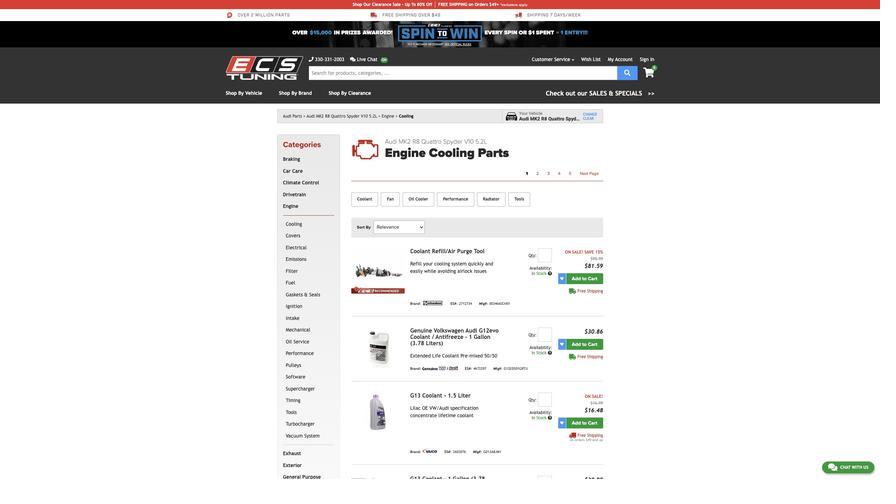 Task type: vqa. For each thing, say whether or not it's contained in the screenshot.
Timing link
yes



Task type: describe. For each thing, give the bounding box(es) containing it.
customer service button
[[532, 56, 575, 63]]

easily
[[411, 269, 423, 274]]

availability: for on sale!                         save 15%
[[530, 266, 553, 271]]

mk2 for audi mk2 r8 quattro spyder v10 5.2l engine cooling parts
[[399, 138, 411, 146]]

cooling inside engine subcategories element
[[286, 221, 302, 227]]

ecs tuning recommends this product. image
[[352, 289, 405, 294]]

vacuum system
[[286, 434, 320, 439]]

on sale! $16.99 $16.48
[[585, 394, 604, 414]]

or
[[519, 29, 527, 36]]

audi parts
[[283, 114, 302, 119]]

spyder for audi mk2 r8 quattro spyder v10 5.2l
[[347, 114, 360, 119]]

tools inside engine subcategories element
[[286, 410, 297, 416]]

off
[[427, 2, 433, 7]]

gaskets & seals
[[286, 292, 321, 298]]

in
[[334, 29, 340, 36]]

7
[[551, 13, 553, 18]]

oil for oil cooler
[[409, 197, 415, 202]]

chat inside "link"
[[368, 57, 378, 62]]

shipping 7 days/week link
[[516, 12, 582, 18]]

wish list link
[[582, 57, 601, 62]]

add to wish list image
[[561, 422, 564, 425]]

ecs tuning 'spin to win' contest logo image
[[399, 24, 482, 41]]

$16.99
[[591, 401, 604, 406]]

software
[[286, 375, 306, 380]]

over 2 million parts
[[238, 13, 290, 18]]

cooler
[[416, 197, 429, 202]]

refill
[[411, 261, 422, 267]]

software link
[[285, 372, 333, 384]]

free
[[439, 2, 448, 7]]

service for customer service
[[555, 57, 571, 62]]

braking
[[283, 157, 300, 162]]

mfg#: for coolant
[[494, 367, 503, 371]]

3 link
[[544, 169, 554, 178]]

shipping down $30.86
[[588, 355, 604, 360]]

mfg#: for liter
[[473, 451, 482, 454]]

0 horizontal spatial parts
[[293, 114, 302, 119]]

question circle image
[[548, 416, 553, 420]]

audi for audi mk2 r8 quattro spyder v10 5.2l engine cooling parts
[[385, 138, 397, 146]]

0 vertical spatial engine
[[382, 114, 395, 119]]

drivetrain link
[[282, 189, 333, 201]]

radiator link
[[477, 193, 506, 207]]

0 vertical spatial cooling
[[399, 114, 414, 119]]

clear
[[584, 116, 594, 121]]

0 vertical spatial tools
[[515, 197, 525, 202]]

$49 inside free shipping on orders $49 and up
[[586, 438, 592, 442]]

shop our clearance sale - up to 80% off
[[353, 2, 433, 7]]

genuine
[[411, 328, 433, 334]]

vaico - corporate logo image
[[423, 449, 438, 454]]

customer service
[[532, 57, 571, 62]]

0 horizontal spatial performance link
[[285, 348, 333, 360]]

gaskets
[[286, 292, 303, 298]]

r8 inside your vehicle audi mk2 r8 quattro spyder v10 5.2l
[[542, 116, 548, 122]]

0 horizontal spatial engine link
[[282, 201, 333, 213]]

coolant refill/air purge tool link
[[411, 248, 485, 255]]

2 add from the top
[[572, 342, 581, 348]]

oe
[[422, 406, 428, 411]]

0 vertical spatial tools link
[[509, 193, 531, 207]]

change link
[[584, 112, 598, 116]]

1.5
[[448, 393, 457, 399]]

2 vertical spatial -
[[444, 393, 446, 399]]

service for oil service
[[294, 339, 310, 345]]

account
[[616, 57, 633, 62]]

audi for audi mk2 r8 quattro spyder v10 5.2l
[[307, 114, 315, 119]]

climate control
[[283, 180, 319, 186]]

over
[[419, 13, 431, 18]]

cart for $81.59
[[588, 276, 598, 282]]

qty: for on sale!                         save 15%
[[529, 253, 537, 258]]

quattro for audi mk2 r8 quattro spyder v10 5.2l engine cooling parts
[[422, 138, 442, 146]]

audi inside your vehicle audi mk2 r8 quattro spyder v10 5.2l
[[520, 116, 529, 122]]

life
[[433, 353, 441, 359]]

exhaust
[[283, 451, 301, 457]]

availability: for on sale!
[[530, 411, 553, 416]]

qty: for $30.86
[[529, 333, 537, 338]]

to for $16.48
[[583, 420, 587, 426]]

shop by clearance
[[329, 90, 371, 96]]

spyder inside your vehicle audi mk2 r8 quattro spyder v10 5.2l
[[566, 116, 581, 122]]

us
[[864, 466, 869, 471]]

g13 coolant - 1.5 liter link
[[411, 393, 471, 399]]

in stock for on sale!                         save 15%
[[532, 271, 548, 276]]

coolant inside the 'genuine volkswagen audi g12evo coolant / antifreeze - 1 gallon (3.78 liters)'
[[411, 334, 431, 341]]

free shipping over $49
[[383, 13, 441, 18]]

extended life coolant pre-mixed 50/50
[[411, 353, 498, 359]]

5.2l inside your vehicle audi mk2 r8 quattro spyder v10 5.2l
[[592, 116, 602, 122]]

on sale!                         save 15% $95.99 $81.59
[[566, 250, 604, 270]]

filter link
[[285, 266, 333, 278]]

cart for $16.48
[[588, 420, 598, 426]]

radiator
[[483, 197, 500, 202]]

spent
[[537, 29, 555, 36]]

shop for shop our clearance sale - up to 80% off
[[353, 2, 362, 7]]

=
[[557, 29, 560, 36]]

cooling
[[435, 261, 450, 267]]

exterior link
[[282, 460, 333, 472]]

avoiding
[[438, 269, 456, 274]]

engine inside category navigation element
[[283, 204, 299, 209]]

refill your cooling system quickly and easily while avoiding airlock issues
[[411, 261, 494, 274]]

1 horizontal spatial performance link
[[437, 193, 475, 207]]

genuine volkswagen audi - corporate logo image
[[423, 367, 458, 371]]

supercharger link
[[285, 384, 333, 395]]

entry!!!
[[565, 29, 588, 36]]

add to cart button for $16.48
[[567, 418, 604, 429]]

add for $81.59
[[572, 276, 581, 282]]

sales & specials link
[[546, 89, 655, 98]]

0 vertical spatial es#:
[[451, 302, 458, 306]]

quattro for audi mk2 r8 quattro spyder v10 5.2l
[[331, 114, 346, 119]]

mk2 inside your vehicle audi mk2 r8 quattro spyder v10 5.2l
[[531, 116, 541, 122]]

es#: 4672297
[[465, 367, 487, 371]]

Search text field
[[309, 66, 618, 80]]

our
[[364, 2, 371, 7]]

intake link
[[285, 313, 333, 325]]

schwaben - corporate logo image
[[423, 301, 444, 305]]

*exclusions
[[501, 3, 518, 7]]

es#: 2712734
[[451, 302, 472, 306]]

2 inside paginated product list navigation navigation
[[537, 171, 539, 176]]

in stock for on sale!
[[532, 416, 548, 421]]

audi inside the 'genuine volkswagen audi g12evo coolant / antifreeze - 1 gallon (3.78 liters)'
[[466, 328, 478, 334]]

control
[[302, 180, 319, 186]]

covers link
[[285, 230, 333, 242]]

audi mk2 r8 quattro spyder v10 5.2l link
[[307, 114, 381, 119]]

0 vertical spatial on
[[469, 2, 474, 7]]

electrical
[[286, 245, 307, 251]]

customer
[[532, 57, 553, 62]]

gaskets & seals link
[[285, 289, 333, 301]]

free down $30.86
[[578, 355, 586, 360]]

0 vertical spatial performance
[[443, 197, 469, 202]]

oil cooler
[[409, 197, 429, 202]]

tool
[[474, 248, 485, 255]]

oil cooler link
[[403, 193, 435, 207]]

engine inside 'audi mk2 r8 quattro spyder v10 5.2l engine cooling parts'
[[385, 146, 426, 161]]

4 link
[[554, 169, 565, 178]]

engine subcategories element
[[283, 215, 334, 446]]

shop by brand link
[[279, 90, 312, 96]]

coolant up vw/audi
[[423, 393, 443, 399]]

question circle image for on sale!                         save 15%
[[548, 272, 553, 276]]

1 horizontal spatial engine link
[[382, 114, 398, 119]]

seals
[[310, 292, 321, 298]]

comments image
[[829, 463, 838, 472]]

your vehicle audi mk2 r8 quattro spyder v10 5.2l
[[520, 111, 602, 122]]

wish list
[[582, 57, 601, 62]]

mfg#: 003466sch01
[[479, 302, 511, 306]]

brand
[[299, 90, 312, 96]]

free down shop our clearance sale - up to 80% off
[[383, 13, 394, 18]]

clearance for our
[[372, 2, 392, 7]]

5
[[569, 171, 572, 176]]

shopping cart image
[[644, 68, 655, 78]]

car
[[283, 168, 291, 174]]

exhaust link
[[282, 448, 333, 460]]

0 vertical spatial mfg#:
[[479, 302, 488, 306]]

categories
[[283, 140, 321, 149]]

003466sch01
[[490, 302, 511, 306]]

by for clearance
[[342, 90, 347, 96]]

to for $81.59
[[583, 276, 587, 282]]

lilac
[[411, 406, 421, 411]]

sign
[[640, 57, 649, 62]]

shipping inside free shipping on orders $49 and up
[[588, 433, 604, 438]]

2 cart from the top
[[588, 342, 598, 348]]

no purchase necessary. see official rules .
[[409, 43, 472, 46]]

paginated product list navigation navigation
[[385, 169, 604, 178]]

$1
[[529, 29, 535, 36]]

5.2l for audi mk2 r8 quattro spyder v10 5.2l
[[369, 114, 377, 119]]

in for $30.86
[[532, 351, 536, 356]]

2 to from the top
[[583, 342, 587, 348]]

audi for audi parts
[[283, 114, 292, 119]]

mk2 for audi mk2 r8 quattro spyder v10 5.2l
[[316, 114, 324, 119]]

add to wish list image for $81.59's add to cart button
[[561, 277, 564, 281]]



Task type: locate. For each thing, give the bounding box(es) containing it.
mk2 inside 'audi mk2 r8 quattro spyder v10 5.2l engine cooling parts'
[[399, 138, 411, 146]]

add to cart for $81.59
[[572, 276, 598, 282]]

audi inside 'audi mk2 r8 quattro spyder v10 5.2l engine cooling parts'
[[385, 138, 397, 146]]

save
[[585, 250, 595, 255]]

free shipping down $30.86
[[578, 355, 604, 360]]

2 brand: from the top
[[411, 367, 421, 371]]

g13
[[411, 393, 421, 399]]

cart down $16.48
[[588, 420, 598, 426]]

es#: for coolant
[[465, 367, 473, 371]]

0 vertical spatial brand:
[[411, 302, 421, 306]]

parts
[[293, 114, 302, 119], [478, 146, 510, 161]]

50/50
[[485, 353, 498, 359]]

2 vertical spatial add to cart button
[[567, 418, 604, 429]]

shop our clearance sale - up to 80% off link
[[353, 1, 436, 8]]

1 vertical spatial availability:
[[530, 346, 553, 351]]

by left brand
[[292, 90, 297, 96]]

performance down the oil service
[[286, 351, 314, 357]]

$49 right orders
[[586, 438, 592, 442]]

vehicle inside your vehicle audi mk2 r8 quattro spyder v10 5.2l
[[529, 111, 543, 116]]

genuine volkswagen audi g12evo coolant / antifreeze - 1 gallon (3.78 liters)
[[411, 328, 499, 347]]

2 link
[[533, 169, 544, 178]]

1 inside the 'genuine volkswagen audi g12evo coolant / antifreeze - 1 gallon (3.78 liters)'
[[469, 334, 473, 341]]

pulleys link
[[285, 360, 333, 372]]

1 horizontal spatial tools link
[[509, 193, 531, 207]]

0 vertical spatial qty:
[[529, 253, 537, 258]]

1 vertical spatial engine
[[385, 146, 426, 161]]

3 in stock from the top
[[532, 416, 548, 421]]

sale! up $16.99
[[593, 394, 604, 399]]

free shipping
[[578, 289, 604, 294], [578, 355, 604, 360]]

in for on sale!
[[532, 416, 536, 421]]

category navigation element
[[277, 135, 340, 480]]

chat left with
[[841, 466, 851, 471]]

2 free shipping from the top
[[578, 355, 604, 360]]

2 vertical spatial cart
[[588, 420, 598, 426]]

mfg#: g12e0501grtu
[[494, 367, 528, 371]]

1 horizontal spatial on
[[571, 438, 574, 442]]

es#3141421 - g013a8j1g - g13 coolant - 1 gallon (3.78 liters) - lilac oe specification lifetime coolant - hella - audi volkswagen image
[[352, 476, 405, 480]]

on left orders
[[571, 438, 574, 442]]

brand: for coolant
[[411, 367, 421, 371]]

0 horizontal spatial performance
[[286, 351, 314, 357]]

1 availability: from the top
[[530, 266, 553, 271]]

1 horizontal spatial sale!
[[593, 394, 604, 399]]

extended
[[411, 353, 431, 359]]

vehicle
[[246, 90, 262, 96], [529, 111, 543, 116]]

issues
[[474, 269, 487, 274]]

2 availability: from the top
[[530, 346, 553, 351]]

list
[[594, 57, 601, 62]]

0 vertical spatial $49
[[432, 13, 441, 18]]

es#: for liter
[[445, 451, 452, 454]]

1 free shipping from the top
[[578, 289, 604, 294]]

2 add to wish list image from the top
[[561, 343, 564, 346]]

audi mk2 r8 quattro spyder v10 5.2l
[[307, 114, 377, 119]]

1 vertical spatial chat
[[841, 466, 851, 471]]

1 vertical spatial on
[[585, 394, 591, 399]]

v10 for audi mk2 r8 quattro spyder v10 5.2l engine cooling parts
[[465, 138, 474, 146]]

1 vertical spatial sale!
[[593, 394, 604, 399]]

1 vertical spatial &
[[305, 292, 308, 298]]

1 horizontal spatial v10
[[465, 138, 474, 146]]

cart down $30.86
[[588, 342, 598, 348]]

oil inside oil service link
[[286, 339, 292, 345]]

over left 'million'
[[238, 13, 250, 18]]

ship
[[450, 2, 458, 7]]

coolant
[[458, 413, 474, 419]]

1 vertical spatial service
[[294, 339, 310, 345]]

in stock
[[532, 271, 548, 276], [532, 351, 548, 356], [532, 416, 548, 421]]

with
[[853, 466, 863, 471]]

sale! for $16.48
[[593, 394, 604, 399]]

mfg#: left the 003466sch01
[[479, 302, 488, 306]]

1 horizontal spatial tools
[[515, 197, 525, 202]]

service inside engine subcategories element
[[294, 339, 310, 345]]

service right customer
[[555, 57, 571, 62]]

1 horizontal spatial chat
[[841, 466, 851, 471]]

0 vertical spatial 2
[[251, 13, 254, 18]]

concentrate
[[411, 413, 437, 419]]

1 vertical spatial on
[[571, 438, 574, 442]]

0 link
[[638, 65, 658, 78]]

by down ecs tuning image
[[239, 90, 244, 96]]

sale! inside on sale! $16.99 $16.48
[[593, 394, 604, 399]]

*exclusions apply link
[[501, 2, 528, 7]]

tools
[[515, 197, 525, 202], [286, 410, 297, 416]]

tools link
[[509, 193, 531, 207], [285, 407, 333, 419]]

mfg#: down 50/50
[[494, 367, 503, 371]]

0 horizontal spatial v10
[[361, 114, 368, 119]]

and
[[486, 261, 494, 267], [593, 438, 599, 442]]

coolant left fan
[[358, 197, 373, 202]]

over
[[238, 13, 250, 18], [293, 29, 308, 36]]

add to cart button down $30.86
[[567, 339, 604, 350]]

0 horizontal spatial service
[[294, 339, 310, 345]]

sale! for $81.59
[[573, 250, 584, 255]]

care
[[292, 168, 303, 174]]

shipping down '$81.59'
[[588, 289, 604, 294]]

0 vertical spatial service
[[555, 57, 571, 62]]

es#2712734 - 003466sch01 - coolant refill/air purge tool - refill your cooling system quickly and easily while avoiding airlock issues - schwaben - audi bmw volkswagen mercedes benz mini porsche image
[[352, 249, 405, 289]]

sort
[[357, 225, 365, 230]]

es#4672297 - g12e0501grtu - genuine volkswagen audi g12evo coolant / antifreeze - 1 gallon (3.78 liters) - extended life coolant pre-mixed 50/50 - genuine volkswagen audi - audi volkswagen image
[[352, 328, 405, 368]]

2 horizontal spatial r8
[[542, 116, 548, 122]]

chat with us
[[841, 466, 869, 471]]

3 add to cart button from the top
[[567, 418, 604, 429]]

audi mk2 r8 quattro spyder v10 5.2l engine cooling parts
[[385, 138, 510, 161]]

2 question circle image from the top
[[548, 351, 553, 355]]

drivetrain
[[283, 192, 306, 198]]

system
[[305, 434, 320, 439]]

over for over $15,000 in prizes
[[293, 29, 308, 36]]

0 horizontal spatial vehicle
[[246, 90, 262, 96]]

mfg#: left g013a8jm1
[[473, 451, 482, 454]]

1 qty: from the top
[[529, 253, 537, 258]]

0 vertical spatial stock
[[537, 271, 547, 276]]

on for $81.59
[[566, 250, 571, 255]]

0 horizontal spatial &
[[305, 292, 308, 298]]

sales & specials
[[590, 90, 643, 97]]

stock for on sale!
[[537, 416, 547, 421]]

orders
[[575, 438, 585, 442]]

5.2l for audi mk2 r8 quattro spyder v10 5.2l engine cooling parts
[[476, 138, 488, 146]]

0 horizontal spatial -
[[402, 2, 404, 7]]

0 vertical spatial in stock
[[532, 271, 548, 276]]

stock for on sale!                         save 15%
[[537, 271, 547, 276]]

turbocharger
[[286, 422, 315, 427]]

r8 for audi mk2 r8 quattro spyder v10 5.2l engine cooling parts
[[413, 138, 420, 146]]

exterior
[[283, 463, 302, 469]]

2 horizontal spatial mk2
[[531, 116, 541, 122]]

0 vertical spatial 1
[[561, 29, 564, 36]]

emissions link
[[285, 254, 333, 266]]

4
[[559, 171, 561, 176]]

up
[[405, 2, 411, 7]]

g12e0501grtu
[[504, 367, 528, 371]]

- left 1.5
[[444, 393, 446, 399]]

tools down 1 link
[[515, 197, 525, 202]]

1 vertical spatial add to cart button
[[567, 339, 604, 350]]

1 horizontal spatial mk2
[[399, 138, 411, 146]]

and left up
[[593, 438, 599, 442]]

quattro inside your vehicle audi mk2 r8 quattro spyder v10 5.2l
[[549, 116, 565, 122]]

add to cart down $30.86
[[572, 342, 598, 348]]

1 brand: from the top
[[411, 302, 421, 306]]

0 horizontal spatial on
[[566, 250, 571, 255]]

1 horizontal spatial performance
[[443, 197, 469, 202]]

oil for oil service
[[286, 339, 292, 345]]

- inside the 'genuine volkswagen audi g12evo coolant / antifreeze - 1 gallon (3.78 liters)'
[[466, 334, 468, 341]]

clearance up audi mk2 r8 quattro spyder v10 5.2l link
[[349, 90, 371, 96]]

& for gaskets
[[305, 292, 308, 298]]

1 right =
[[561, 29, 564, 36]]

2 vertical spatial cooling
[[286, 221, 302, 227]]

to down $30.86
[[583, 342, 587, 348]]

and inside refill your cooling system quickly and easily while avoiding airlock issues
[[486, 261, 494, 267]]

question circle image for $30.86
[[548, 351, 553, 355]]

ignition link
[[285, 301, 333, 313]]

shipping 7 days/week
[[528, 13, 582, 18]]

1 in stock from the top
[[532, 271, 548, 276]]

question circle image
[[548, 272, 553, 276], [548, 351, 553, 355]]

0 horizontal spatial $49
[[432, 13, 441, 18]]

climate control link
[[282, 177, 333, 189]]

1 inside 1 link
[[526, 171, 528, 176]]

& inside engine subcategories element
[[305, 292, 308, 298]]

3 cart from the top
[[588, 420, 598, 426]]

1 horizontal spatial $49
[[586, 438, 592, 442]]

clearance right our
[[372, 2, 392, 7]]

on up $16.99
[[585, 394, 591, 399]]

free shipping on orders $49 and up
[[571, 433, 604, 442]]

covers
[[286, 233, 301, 239]]

quattro inside 'audi mk2 r8 quattro spyder v10 5.2l engine cooling parts'
[[422, 138, 442, 146]]

oil inside oil cooler link
[[409, 197, 415, 202]]

0 vertical spatial parts
[[293, 114, 302, 119]]

0 vertical spatial cart
[[588, 276, 598, 282]]

2 left 'million'
[[251, 13, 254, 18]]

1 horizontal spatial service
[[555, 57, 571, 62]]

coolant left /
[[411, 334, 431, 341]]

2 stock from the top
[[537, 351, 547, 356]]

3 stock from the top
[[537, 416, 547, 421]]

2 qty: from the top
[[529, 333, 537, 338]]

1 horizontal spatial parts
[[478, 146, 510, 161]]

v10 inside 'audi mk2 r8 quattro spyder v10 5.2l engine cooling parts'
[[465, 138, 474, 146]]

ecs tuning image
[[226, 56, 303, 80]]

liters)
[[426, 340, 443, 347]]

1 vertical spatial -
[[466, 334, 468, 341]]

1
[[561, 29, 564, 36], [526, 171, 528, 176], [469, 334, 473, 341]]

by for vehicle
[[239, 90, 244, 96]]

- left up
[[402, 2, 404, 7]]

to down '$81.59'
[[583, 276, 587, 282]]

on for $16.48
[[585, 394, 591, 399]]

oil left cooler at left top
[[409, 197, 415, 202]]

on left the save
[[566, 250, 571, 255]]

performance link down the oil service
[[285, 348, 333, 360]]

my account link
[[608, 57, 633, 62]]

.
[[472, 43, 472, 46]]

and up issues
[[486, 261, 494, 267]]

2 in stock from the top
[[532, 351, 548, 356]]

coolant right life
[[443, 353, 460, 359]]

2 add to cart from the top
[[572, 342, 598, 348]]

tools link up turbocharger
[[285, 407, 333, 419]]

vehicle right your
[[529, 111, 543, 116]]

specification
[[451, 406, 479, 411]]

add to cart button up free shipping on orders $49 and up
[[567, 418, 604, 429]]

performance link right cooler at left top
[[437, 193, 475, 207]]

in for on sale!                         save 15%
[[532, 271, 536, 276]]

add for $16.48
[[572, 420, 581, 426]]

0 vertical spatial on
[[566, 250, 571, 255]]

by for brand
[[292, 90, 297, 96]]

0 horizontal spatial r8
[[325, 114, 330, 119]]

rules
[[463, 43, 472, 46]]

shop for shop by clearance
[[329, 90, 340, 96]]

1 vertical spatial question circle image
[[548, 351, 553, 355]]

add to cart down '$81.59'
[[572, 276, 598, 282]]

0 horizontal spatial sale!
[[573, 250, 584, 255]]

by right sort
[[366, 225, 371, 230]]

1 add from the top
[[572, 276, 581, 282]]

1 link
[[522, 169, 533, 178]]

by up audi mk2 r8 quattro spyder v10 5.2l link
[[342, 90, 347, 96]]

pre-
[[461, 353, 470, 359]]

1 vertical spatial tools link
[[285, 407, 333, 419]]

1 left 'gallon'
[[469, 334, 473, 341]]

-
[[402, 2, 404, 7], [466, 334, 468, 341], [444, 393, 446, 399]]

brand:
[[411, 302, 421, 306], [411, 367, 421, 371], [411, 451, 421, 454]]

parts down shop by brand link
[[293, 114, 302, 119]]

0 vertical spatial add to wish list image
[[561, 277, 564, 281]]

on inside free shipping on orders $49 and up
[[571, 438, 574, 442]]

on inside on sale! $16.99 $16.48
[[585, 394, 591, 399]]

2 vertical spatial es#:
[[445, 451, 452, 454]]

1 vertical spatial to
[[583, 342, 587, 348]]

0 vertical spatial over
[[238, 13, 250, 18]]

g12evo
[[479, 328, 499, 334]]

next page
[[580, 171, 599, 176]]

availability:
[[530, 266, 553, 271], [530, 346, 553, 351], [530, 411, 553, 416]]

es#2603076 - g013a8jm1 -  g13 coolant - 1.5 liter - lilac oe vw/audi specification concentrate lifetime coolant - vaico - audi volkswagen image
[[352, 393, 405, 433]]

15%
[[596, 250, 604, 255]]

over left $15,000
[[293, 29, 308, 36]]

spin
[[505, 29, 518, 36]]

0 horizontal spatial 5.2l
[[369, 114, 377, 119]]

parts inside 'audi mk2 r8 quattro spyder v10 5.2l engine cooling parts'
[[478, 146, 510, 161]]

& right sales
[[609, 90, 614, 97]]

3 brand: from the top
[[411, 451, 421, 454]]

on right ping
[[469, 2, 474, 7]]

2 vertical spatial to
[[583, 420, 587, 426]]

r8 inside 'audi mk2 r8 quattro spyder v10 5.2l engine cooling parts'
[[413, 138, 420, 146]]

$49 right over
[[432, 13, 441, 18]]

add to wish list image
[[561, 277, 564, 281], [561, 343, 564, 346]]

2 horizontal spatial 5.2l
[[592, 116, 602, 122]]

1 vertical spatial mfg#:
[[494, 367, 503, 371]]

page
[[590, 171, 599, 176]]

shop for shop by brand
[[279, 90, 290, 96]]

1 add to cart button from the top
[[567, 273, 604, 284]]

add to cart button down '$81.59'
[[567, 273, 604, 284]]

None number field
[[538, 249, 553, 263], [538, 328, 553, 342], [538, 393, 553, 407], [538, 476, 553, 480], [538, 249, 553, 263], [538, 328, 553, 342], [538, 393, 553, 407], [538, 476, 553, 480]]

volkswagen
[[434, 328, 464, 334]]

live chat link
[[350, 56, 388, 63]]

spyder for audi mk2 r8 quattro spyder v10 5.2l engine cooling parts
[[444, 138, 463, 146]]

add to cart up free shipping on orders $49 and up
[[572, 420, 598, 426]]

0 vertical spatial add
[[572, 276, 581, 282]]

0 vertical spatial free shipping
[[578, 289, 604, 294]]

vehicle down ecs tuning image
[[246, 90, 262, 96]]

1 vertical spatial stock
[[537, 351, 547, 356]]

2603076
[[454, 451, 466, 454]]

0 vertical spatial add to cart button
[[567, 273, 604, 284]]

2 horizontal spatial v10
[[582, 116, 591, 122]]

0 horizontal spatial mk2
[[316, 114, 324, 119]]

es#: left 4672297
[[465, 367, 473, 371]]

es#: 2603076
[[445, 451, 466, 454]]

& for sales
[[609, 90, 614, 97]]

3 availability: from the top
[[530, 411, 553, 416]]

audi parts link
[[283, 114, 306, 119]]

2 right 1 link
[[537, 171, 539, 176]]

add to cart button for $81.59
[[567, 273, 604, 284]]

add to cart for $16.48
[[572, 420, 598, 426]]

timing
[[286, 398, 301, 404]]

2 vertical spatial stock
[[537, 416, 547, 421]]

1 horizontal spatial and
[[593, 438, 599, 442]]

clearance for by
[[349, 90, 371, 96]]

0 horizontal spatial tools
[[286, 410, 297, 416]]

0 horizontal spatial spyder
[[347, 114, 360, 119]]

1 add to wish list image from the top
[[561, 277, 564, 281]]

and for $49
[[593, 438, 599, 442]]

car care link
[[282, 166, 333, 177]]

free shipping down '$81.59'
[[578, 289, 604, 294]]

1 cart from the top
[[588, 276, 598, 282]]

0 horizontal spatial clearance
[[349, 90, 371, 96]]

1 horizontal spatial vehicle
[[529, 111, 543, 116]]

and for quickly
[[486, 261, 494, 267]]

80%
[[417, 2, 425, 7]]

engine
[[382, 114, 395, 119], [385, 146, 426, 161], [283, 204, 299, 209]]

1 add to cart from the top
[[572, 276, 598, 282]]

spyder inside 'audi mk2 r8 quattro spyder v10 5.2l engine cooling parts'
[[444, 138, 463, 146]]

service inside dropdown button
[[555, 57, 571, 62]]

1 horizontal spatial 1
[[526, 171, 528, 176]]

shipping right orders
[[588, 433, 604, 438]]

3 add to cart from the top
[[572, 420, 598, 426]]

2 horizontal spatial 1
[[561, 29, 564, 36]]

qty: for on sale!
[[529, 398, 537, 403]]

v10 inside your vehicle audi mk2 r8 quattro spyder v10 5.2l
[[582, 116, 591, 122]]

free shipping over $49 link
[[371, 12, 441, 18]]

sale! left the save
[[573, 250, 584, 255]]

braking link
[[282, 154, 333, 166]]

0 horizontal spatial quattro
[[331, 114, 346, 119]]

1 question circle image from the top
[[548, 272, 553, 276]]

to
[[583, 276, 587, 282], [583, 342, 587, 348], [583, 420, 587, 426]]

1 left 2 link
[[526, 171, 528, 176]]

1 vertical spatial performance
[[286, 351, 314, 357]]

on inside on sale!                         save 15% $95.99 $81.59
[[566, 250, 571, 255]]

search image
[[625, 69, 631, 76]]

es#: left 2712734
[[451, 302, 458, 306]]

0
[[654, 66, 656, 70]]

1 vertical spatial and
[[593, 438, 599, 442]]

phone image
[[309, 57, 314, 62]]

1 vertical spatial oil
[[286, 339, 292, 345]]

availability: for $30.86
[[530, 346, 553, 351]]

brand: down extended
[[411, 367, 421, 371]]

0 horizontal spatial chat
[[368, 57, 378, 62]]

shipping left 7
[[528, 13, 549, 18]]

tools link down 1 link
[[509, 193, 531, 207]]

1 stock from the top
[[537, 271, 547, 276]]

comments image
[[350, 57, 356, 62]]

sale! inside on sale!                         save 15% $95.99 $81.59
[[573, 250, 584, 255]]

vw/audi
[[430, 406, 449, 411]]

0 horizontal spatial 2
[[251, 13, 254, 18]]

free inside free shipping on orders $49 and up
[[578, 433, 586, 438]]

oil down mechanical
[[286, 339, 292, 345]]

add to wish list image for second add to cart button from the top of the page
[[561, 343, 564, 346]]

brand: for liter
[[411, 451, 421, 454]]

in stock for $30.86
[[532, 351, 548, 356]]

0 vertical spatial and
[[486, 261, 494, 267]]

coolant up "refill"
[[411, 248, 431, 255]]

3 add from the top
[[572, 420, 581, 426]]

wish
[[582, 57, 592, 62]]

and inside free shipping on orders $49 and up
[[593, 438, 599, 442]]

oil service
[[286, 339, 310, 345]]

& left seals at bottom left
[[305, 292, 308, 298]]

1 horizontal spatial clearance
[[372, 2, 392, 7]]

free down '$81.59'
[[578, 289, 586, 294]]

vacuum
[[286, 434, 303, 439]]

airlock
[[458, 269, 473, 274]]

1 vertical spatial over
[[293, 29, 308, 36]]

performance right cooler at left top
[[443, 197, 469, 202]]

chat inside "link"
[[841, 466, 851, 471]]

2 add to cart button from the top
[[567, 339, 604, 350]]

1 vertical spatial parts
[[478, 146, 510, 161]]

- left 'gallon'
[[466, 334, 468, 341]]

brand: left "vaico - corporate logo"
[[411, 451, 421, 454]]

v10 for audi mk2 r8 quattro spyder v10 5.2l
[[361, 114, 368, 119]]

0 vertical spatial &
[[609, 90, 614, 97]]

3 to from the top
[[583, 420, 587, 426]]

1 to from the top
[[583, 276, 587, 282]]

over for over 2 million parts
[[238, 13, 250, 18]]

0 horizontal spatial tools link
[[285, 407, 333, 419]]

2 vertical spatial mfg#:
[[473, 451, 482, 454]]

0 horizontal spatial over
[[238, 13, 250, 18]]

free left up
[[578, 433, 586, 438]]

0 vertical spatial to
[[583, 276, 587, 282]]

brand: left schwaben - corporate logo
[[411, 302, 421, 306]]

to up free shipping on orders $49 and up
[[583, 420, 587, 426]]

0 vertical spatial vehicle
[[246, 90, 262, 96]]

shop
[[353, 2, 362, 7], [226, 90, 237, 96], [279, 90, 290, 96], [329, 90, 340, 96]]

3 qty: from the top
[[529, 398, 537, 403]]

service down mechanical
[[294, 339, 310, 345]]

cart down '$81.59'
[[588, 276, 598, 282]]

parts up paginated product list navigation navigation
[[478, 146, 510, 161]]

0 vertical spatial -
[[402, 2, 404, 7]]

cooling inside 'audi mk2 r8 quattro spyder v10 5.2l engine cooling parts'
[[429, 146, 475, 161]]

1 vertical spatial es#:
[[465, 367, 473, 371]]

1 vertical spatial brand:
[[411, 367, 421, 371]]

fuel
[[286, 280, 295, 286]]

1 horizontal spatial -
[[444, 393, 446, 399]]

1 horizontal spatial 2
[[537, 171, 539, 176]]

2 horizontal spatial spyder
[[566, 116, 581, 122]]

stock for $30.86
[[537, 351, 547, 356]]

shop for shop by vehicle
[[226, 90, 237, 96]]

es#: left 2603076
[[445, 451, 452, 454]]

tools down timing
[[286, 410, 297, 416]]

1 horizontal spatial spyder
[[444, 138, 463, 146]]

5.2l inside 'audi mk2 r8 quattro spyder v10 5.2l engine cooling parts'
[[476, 138, 488, 146]]

to
[[412, 2, 416, 7]]

supercharger
[[286, 386, 315, 392]]

mechanical link
[[285, 325, 333, 336]]

$49+
[[490, 2, 500, 7]]

r8 for audi mk2 r8 quattro spyder v10 5.2l
[[325, 114, 330, 119]]

chat
[[368, 57, 378, 62], [841, 466, 851, 471]]

chat right live
[[368, 57, 378, 62]]

performance inside engine subcategories element
[[286, 351, 314, 357]]



